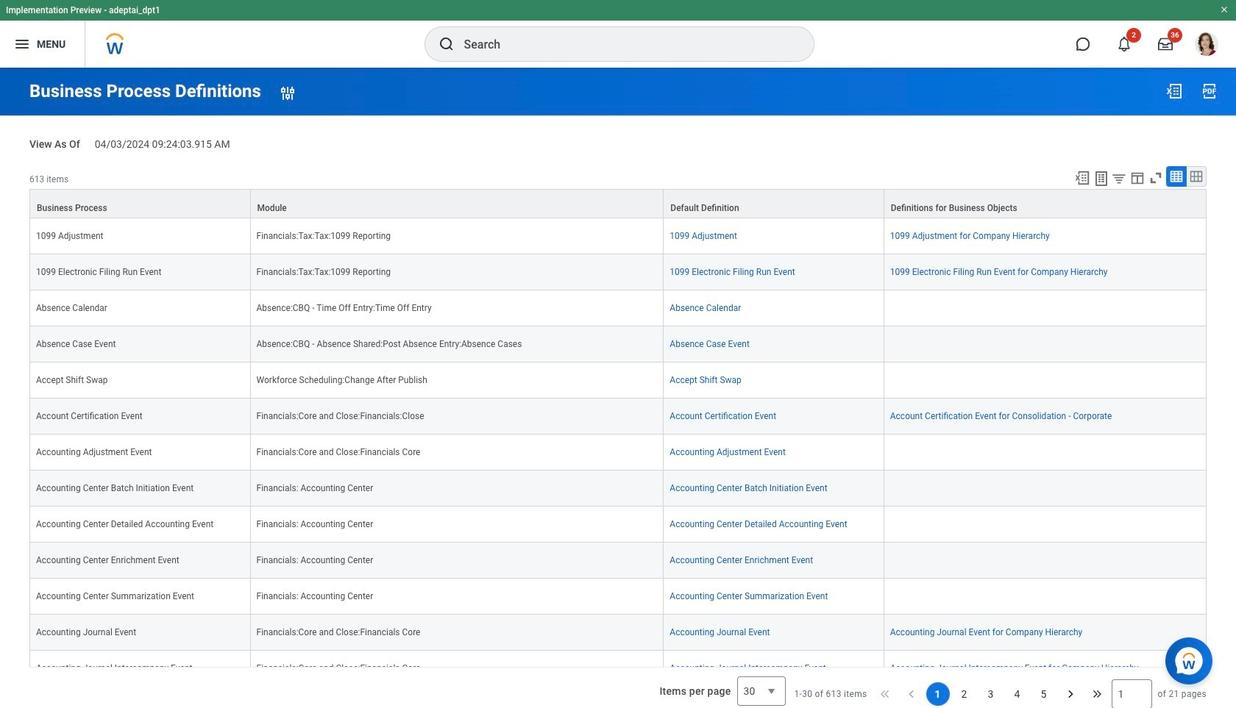 Task type: locate. For each thing, give the bounding box(es) containing it.
6 cell from the top
[[884, 507, 1207, 543]]

8 row from the top
[[29, 435, 1207, 471]]

chevron right small image
[[1063, 687, 1078, 702]]

chevron left small image
[[904, 687, 919, 702]]

change selection image
[[279, 84, 297, 102]]

export to excel image
[[1166, 82, 1183, 100]]

8 cell from the top
[[884, 579, 1207, 615]]

6 row from the top
[[29, 363, 1207, 399]]

justify image
[[13, 35, 31, 53]]

expand table image
[[1189, 169, 1204, 184]]

7 cell from the top
[[884, 543, 1207, 579]]

status
[[795, 689, 867, 701]]

2 row from the top
[[29, 218, 1207, 255]]

close environment banner image
[[1220, 5, 1229, 14]]

row
[[29, 189, 1207, 218], [29, 218, 1207, 255], [29, 255, 1207, 291], [29, 291, 1207, 327], [29, 327, 1207, 363], [29, 363, 1207, 399], [29, 399, 1207, 435], [29, 435, 1207, 471], [29, 471, 1207, 507], [29, 507, 1207, 543], [29, 543, 1207, 579], [29, 579, 1207, 615], [29, 615, 1207, 651], [29, 651, 1207, 687]]

search image
[[438, 35, 455, 53]]

5 cell from the top
[[884, 471, 1207, 507]]

toolbar
[[1068, 166, 1207, 189]]

list
[[926, 683, 1056, 706]]

cell
[[884, 291, 1207, 327], [884, 327, 1207, 363], [884, 363, 1207, 399], [884, 435, 1207, 471], [884, 471, 1207, 507], [884, 507, 1207, 543], [884, 543, 1207, 579], [884, 579, 1207, 615]]

10 row from the top
[[29, 507, 1207, 543]]

main content
[[0, 68, 1236, 709]]

banner
[[0, 0, 1236, 68]]

select to filter grid data image
[[1111, 171, 1128, 186]]

list inside "pagination" element
[[926, 683, 1056, 706]]

13 row from the top
[[29, 615, 1207, 651]]

fullscreen image
[[1148, 170, 1164, 186]]

5 row from the top
[[29, 327, 1207, 363]]



Task type: vqa. For each thing, say whether or not it's contained in the screenshot.
close environment banner icon
yes



Task type: describe. For each thing, give the bounding box(es) containing it.
click to view/edit grid preferences image
[[1130, 170, 1146, 186]]

items per page element
[[658, 668, 786, 709]]

14 row from the top
[[29, 651, 1207, 687]]

status inside "pagination" element
[[795, 689, 867, 701]]

3 row from the top
[[29, 255, 1207, 291]]

export to worksheets image
[[1093, 170, 1111, 187]]

Search Workday  search field
[[464, 28, 783, 60]]

9 row from the top
[[29, 471, 1207, 507]]

inbox large image
[[1158, 37, 1173, 52]]

chevron 2x right small image
[[1090, 687, 1104, 702]]

4 cell from the top
[[884, 435, 1207, 471]]

pagination element
[[795, 668, 1207, 709]]

3 cell from the top
[[884, 363, 1207, 399]]

chevron 2x left small image
[[878, 687, 892, 702]]

11 row from the top
[[29, 543, 1207, 579]]

12 row from the top
[[29, 579, 1207, 615]]

export to excel image
[[1075, 170, 1091, 186]]

7 row from the top
[[29, 399, 1207, 435]]

1 row from the top
[[29, 189, 1207, 218]]

1 cell from the top
[[884, 291, 1207, 327]]

Go to page number text field
[[1112, 680, 1152, 709]]

notifications large image
[[1117, 37, 1132, 52]]

table image
[[1170, 169, 1184, 184]]

2 cell from the top
[[884, 327, 1207, 363]]

view printable version (pdf) image
[[1201, 82, 1219, 100]]

profile logan mcneil image
[[1195, 32, 1219, 59]]

4 row from the top
[[29, 291, 1207, 327]]



